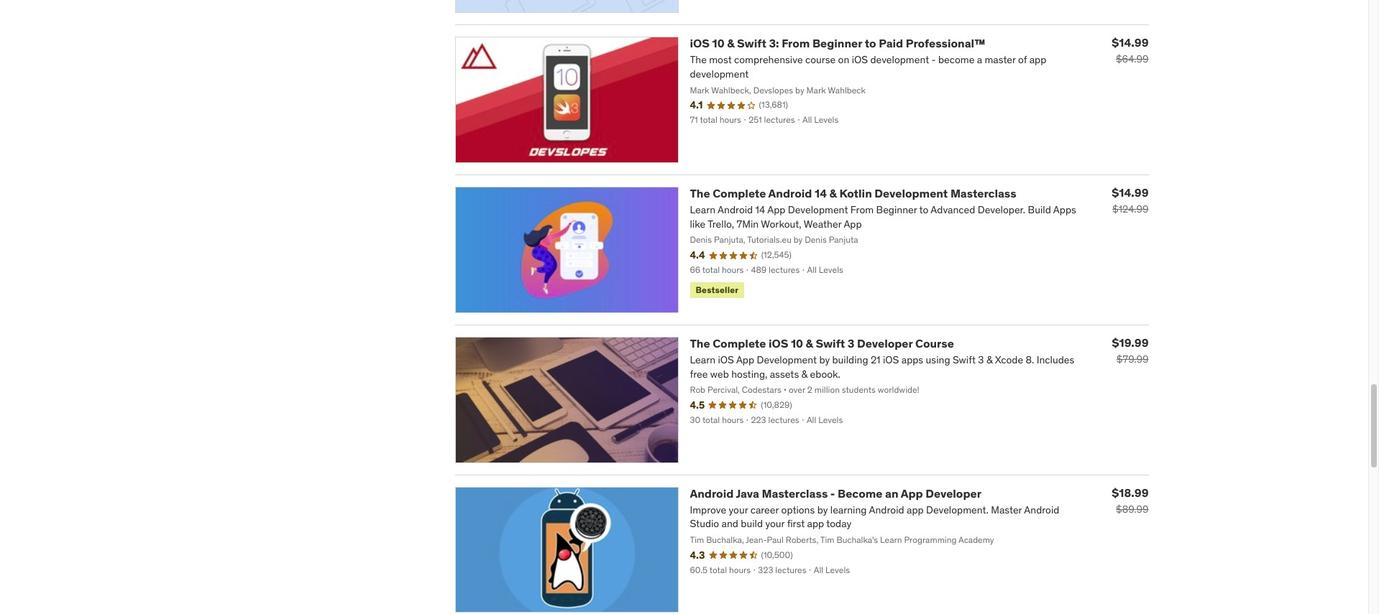 Task type: locate. For each thing, give the bounding box(es) containing it.
1 vertical spatial developer
[[926, 487, 982, 501]]

$124.99
[[1113, 203, 1149, 216]]

the
[[690, 186, 710, 201], [690, 336, 710, 351]]

0 vertical spatial ios
[[690, 36, 710, 50]]

developer
[[857, 336, 913, 351], [926, 487, 982, 501]]

& left 3: at right
[[727, 36, 735, 50]]

$64.99
[[1116, 53, 1149, 66]]

android left 14
[[769, 186, 812, 201]]

android
[[769, 186, 812, 201], [690, 487, 734, 501]]

14
[[815, 186, 827, 201]]

1 horizontal spatial masterclass
[[951, 186, 1017, 201]]

developer right the 3 in the right bottom of the page
[[857, 336, 913, 351]]

$14.99 $64.99
[[1112, 35, 1149, 66]]

0 vertical spatial developer
[[857, 336, 913, 351]]

1 vertical spatial masterclass
[[762, 487, 828, 501]]

masterclass
[[951, 186, 1017, 201], [762, 487, 828, 501]]

0 horizontal spatial android
[[690, 487, 734, 501]]

0 vertical spatial swift
[[737, 36, 767, 50]]

0 horizontal spatial &
[[727, 36, 735, 50]]

$14.99 up $64.99
[[1112, 35, 1149, 50]]

developer for app
[[926, 487, 982, 501]]

& for android
[[830, 186, 837, 201]]

swift left the 3 in the right bottom of the page
[[816, 336, 845, 351]]

the for the complete ios 10 & swift 3 developer course
[[690, 336, 710, 351]]

0 vertical spatial the
[[690, 186, 710, 201]]

the complete android 14 & kotlin development masterclass link
[[690, 186, 1017, 201]]

-
[[831, 487, 835, 501]]

1 $14.99 from the top
[[1112, 35, 1149, 50]]

professional™
[[906, 36, 986, 50]]

swift left 3: at right
[[737, 36, 767, 50]]

1 vertical spatial android
[[690, 487, 734, 501]]

$14.99
[[1112, 35, 1149, 50], [1112, 186, 1149, 200]]

2 the from the top
[[690, 336, 710, 351]]

1 horizontal spatial &
[[806, 336, 813, 351]]

0 horizontal spatial masterclass
[[762, 487, 828, 501]]

$19.99
[[1112, 336, 1149, 350]]

app
[[901, 487, 923, 501]]

developer right app
[[926, 487, 982, 501]]

0 vertical spatial complete
[[713, 186, 766, 201]]

1 horizontal spatial 10
[[791, 336, 803, 351]]

1 vertical spatial swift
[[816, 336, 845, 351]]

0 horizontal spatial ios
[[690, 36, 710, 50]]

the complete android 14 & kotlin development masterclass
[[690, 186, 1017, 201]]

1 vertical spatial the
[[690, 336, 710, 351]]

1 vertical spatial complete
[[713, 336, 766, 351]]

0 horizontal spatial 10
[[712, 36, 725, 50]]

0 horizontal spatial swift
[[737, 36, 767, 50]]

1 vertical spatial $14.99
[[1112, 186, 1149, 200]]

$18.99
[[1112, 486, 1149, 500]]

1 the from the top
[[690, 186, 710, 201]]

1 horizontal spatial developer
[[926, 487, 982, 501]]

10 left 3: at right
[[712, 36, 725, 50]]

0 vertical spatial $14.99
[[1112, 35, 1149, 50]]

2 vertical spatial &
[[806, 336, 813, 351]]

2 horizontal spatial &
[[830, 186, 837, 201]]

2 $14.99 from the top
[[1112, 186, 1149, 200]]

10 left the 3 in the right bottom of the page
[[791, 336, 803, 351]]

android left java
[[690, 487, 734, 501]]

2 complete from the top
[[713, 336, 766, 351]]

paid
[[879, 36, 904, 50]]

complete
[[713, 186, 766, 201], [713, 336, 766, 351]]

ios
[[690, 36, 710, 50], [769, 336, 789, 351]]

0 vertical spatial masterclass
[[951, 186, 1017, 201]]

0 vertical spatial &
[[727, 36, 735, 50]]

course
[[916, 336, 954, 351]]

1 vertical spatial 10
[[791, 336, 803, 351]]

$14.99 up $124.99 at the right of page
[[1112, 186, 1149, 200]]

& left the 3 in the right bottom of the page
[[806, 336, 813, 351]]

&
[[727, 36, 735, 50], [830, 186, 837, 201], [806, 336, 813, 351]]

$79.99
[[1117, 353, 1149, 366]]

1 horizontal spatial ios
[[769, 336, 789, 351]]

0 horizontal spatial developer
[[857, 336, 913, 351]]

10
[[712, 36, 725, 50], [791, 336, 803, 351]]

$89.99
[[1116, 503, 1149, 516]]

swift
[[737, 36, 767, 50], [816, 336, 845, 351]]

& right 14
[[830, 186, 837, 201]]

the for the complete android 14 & kotlin development masterclass
[[690, 186, 710, 201]]

1 vertical spatial &
[[830, 186, 837, 201]]

the complete ios 10 & swift 3 developer course
[[690, 336, 954, 351]]

1 complete from the top
[[713, 186, 766, 201]]

0 vertical spatial android
[[769, 186, 812, 201]]



Task type: vqa. For each thing, say whether or not it's contained in the screenshot.
the topmost Swift
yes



Task type: describe. For each thing, give the bounding box(es) containing it.
to
[[865, 36, 877, 50]]

3:
[[769, 36, 779, 50]]

kotlin
[[840, 186, 872, 201]]

an
[[885, 487, 899, 501]]

1 horizontal spatial android
[[769, 186, 812, 201]]

development
[[875, 186, 948, 201]]

beginner
[[813, 36, 863, 50]]

android java masterclass - become an app developer
[[690, 487, 982, 501]]

become
[[838, 487, 883, 501]]

$14.99 $124.99
[[1112, 186, 1149, 216]]

1 vertical spatial ios
[[769, 336, 789, 351]]

ios 10 & swift 3: from beginner to paid professional™
[[690, 36, 986, 50]]

1 horizontal spatial swift
[[816, 336, 845, 351]]

$18.99 $89.99
[[1112, 486, 1149, 516]]

complete for ios
[[713, 336, 766, 351]]

3
[[848, 336, 855, 351]]

developer for 3
[[857, 336, 913, 351]]

java
[[736, 487, 760, 501]]

from
[[782, 36, 810, 50]]

& for ios
[[806, 336, 813, 351]]

ios 10 & swift 3: from beginner to paid professional™ link
[[690, 36, 986, 50]]

0 vertical spatial 10
[[712, 36, 725, 50]]

$14.99 for the complete android 14 & kotlin development masterclass
[[1112, 186, 1149, 200]]

the complete ios 10 & swift 3 developer course link
[[690, 336, 954, 351]]

$19.99 $79.99
[[1112, 336, 1149, 366]]

complete for android
[[713, 186, 766, 201]]

$14.99 for ios 10 & swift 3: from beginner to paid professional™
[[1112, 35, 1149, 50]]

android java masterclass - become an app developer link
[[690, 487, 982, 501]]



